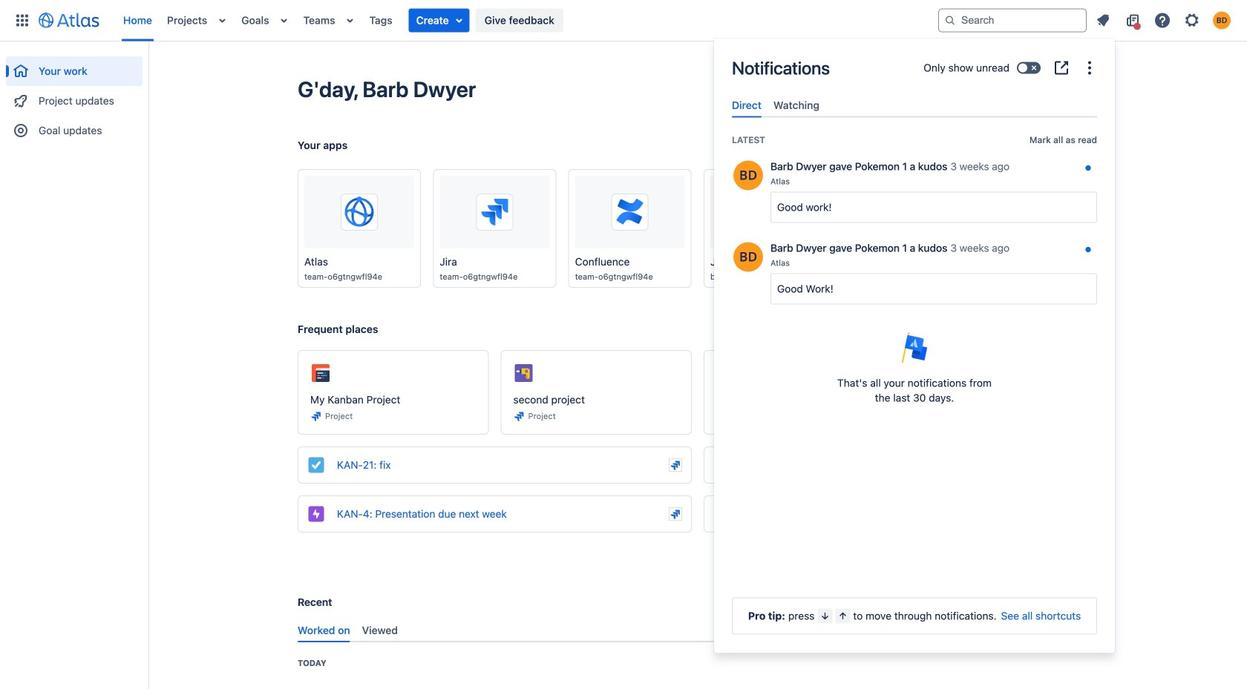 Task type: describe. For each thing, give the bounding box(es) containing it.
1 vertical spatial tab list
[[292, 619, 1098, 643]]

settings image
[[1018, 194, 1054, 230]]

expand icon image
[[1083, 140, 1095, 151]]

switch to... image
[[13, 12, 31, 29]]

0 horizontal spatial list
[[116, 0, 938, 41]]

notifications image
[[1094, 12, 1112, 29]]

0 vertical spatial tab list
[[726, 93, 1103, 118]]

Search field
[[938, 9, 1087, 32]]

arrow down image
[[819, 611, 831, 622]]

list item inside top element
[[409, 9, 470, 32]]



Task type: vqa. For each thing, say whether or not it's contained in the screenshot.
top element
yes



Task type: locate. For each thing, give the bounding box(es) containing it.
jira image
[[310, 411, 322, 422], [513, 411, 525, 422], [716, 411, 728, 422], [716, 411, 728, 422], [670, 460, 681, 472], [670, 460, 681, 472]]

1 horizontal spatial list
[[1090, 9, 1238, 32]]

heading
[[298, 658, 326, 670]]

settings image
[[1183, 12, 1201, 29]]

search image
[[972, 595, 984, 607]]

None search field
[[938, 9, 1087, 32]]

arrow up image
[[837, 611, 849, 622]]

search image
[[944, 14, 956, 26]]

jira image
[[310, 411, 322, 422], [513, 411, 525, 422], [670, 509, 681, 520], [670, 509, 681, 520]]

open notifications in a new tab image
[[1053, 59, 1070, 77]]

help image
[[1154, 12, 1171, 29]]

group
[[6, 42, 143, 150]]

top element
[[9, 0, 938, 41]]

dialog
[[714, 38, 1115, 654]]

list item
[[409, 9, 470, 32]]

account image
[[1213, 12, 1231, 29]]

list
[[116, 0, 938, 41], [1090, 9, 1238, 32]]

Filter by title field
[[967, 594, 1097, 610]]

banner
[[0, 0, 1247, 42]]

more image
[[1081, 59, 1099, 77]]

tab list
[[726, 93, 1103, 118], [292, 619, 1098, 643]]



